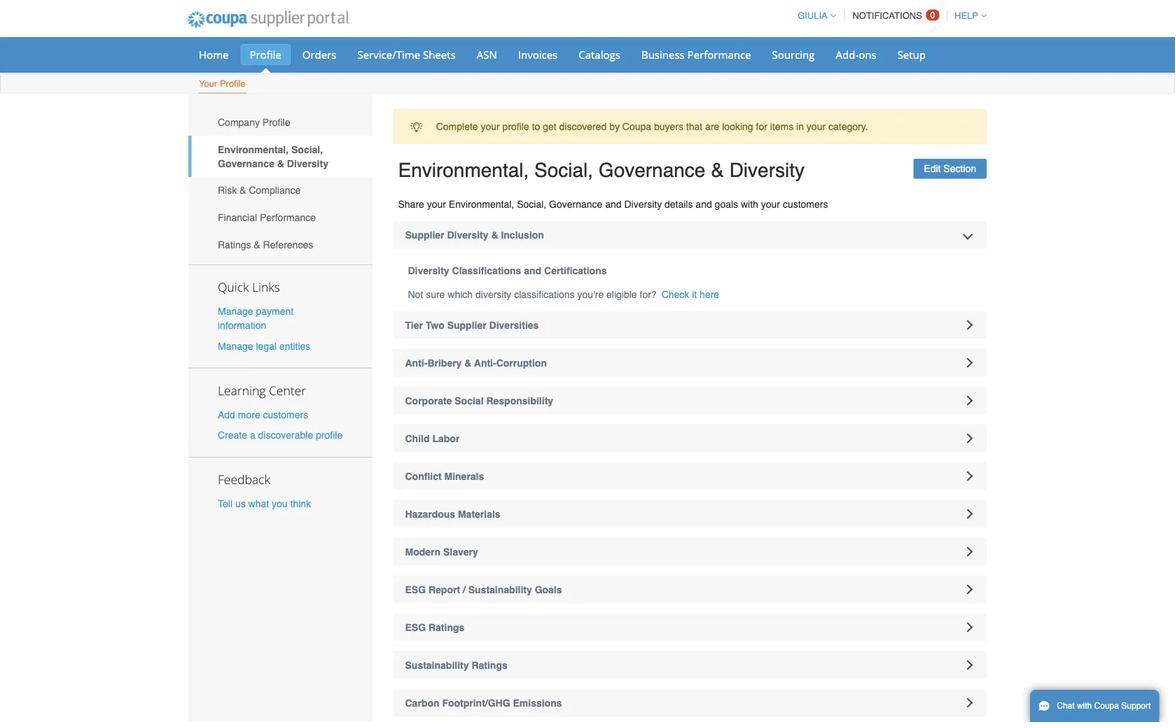 Task type: vqa. For each thing, say whether or not it's contained in the screenshot.
option
no



Task type: locate. For each thing, give the bounding box(es) containing it.
governance up details on the right
[[599, 159, 705, 182]]

asn
[[477, 47, 497, 62]]

with right goals
[[741, 199, 758, 210]]

navigation containing notifications 0
[[791, 2, 987, 29]]

1 vertical spatial customers
[[263, 409, 308, 420]]

supplier down share on the top left of page
[[405, 229, 444, 241]]

ratings down report
[[429, 622, 464, 633]]

sustainability
[[468, 584, 532, 596], [405, 660, 469, 671]]

performance
[[687, 47, 751, 62], [260, 212, 316, 223]]

0 vertical spatial manage
[[218, 306, 253, 317]]

social,
[[291, 144, 323, 155], [534, 159, 593, 182], [517, 199, 546, 210]]

0 horizontal spatial profile
[[316, 430, 343, 441]]

with right chat
[[1077, 702, 1092, 711]]

1 horizontal spatial anti-
[[474, 357, 496, 369]]

compliance
[[249, 185, 301, 196]]

anti- up corporate social responsibility
[[474, 357, 496, 369]]

complete your profile to get discovered by coupa buyers that are looking for items in your category. alert
[[393, 109, 987, 144]]

1 horizontal spatial and
[[605, 199, 622, 210]]

1 horizontal spatial coupa
[[1094, 702, 1119, 711]]

hazardous materials button
[[393, 500, 987, 528]]

environmental, up "supplier diversity & inclusion"
[[449, 199, 514, 210]]

ratings down financial
[[218, 239, 251, 250]]

0 vertical spatial ratings
[[218, 239, 251, 250]]

esg for esg report / sustainability goals
[[405, 584, 426, 596]]

edit section
[[924, 163, 976, 175]]

environmental, social, governance & diversity link
[[188, 136, 372, 177]]

0 vertical spatial supplier
[[405, 229, 444, 241]]

coupa
[[622, 121, 651, 132], [1094, 702, 1119, 711]]

you
[[272, 498, 288, 510]]

esg for esg ratings
[[405, 622, 426, 633]]

& right bribery
[[464, 357, 472, 369]]

responsibility
[[486, 395, 553, 407]]

performance up references
[[260, 212, 316, 223]]

1 vertical spatial profile
[[316, 430, 343, 441]]

complete
[[436, 121, 478, 132]]

financial performance link
[[188, 204, 372, 231]]

0 vertical spatial coupa
[[622, 121, 651, 132]]

tell us what you think button
[[218, 497, 311, 511]]

0 horizontal spatial performance
[[260, 212, 316, 223]]

1 vertical spatial ratings
[[429, 622, 464, 633]]

environmental, social, governance & diversity up compliance
[[218, 144, 328, 169]]

environmental, down the company profile
[[218, 144, 289, 155]]

& inside environmental, social, governance & diversity
[[277, 158, 284, 169]]

environmental, social, governance & diversity up share your environmental, social, governance and diversity details and goals with your customers
[[398, 159, 805, 182]]

esg report / sustainability goals
[[405, 584, 562, 596]]

and
[[605, 199, 622, 210], [696, 199, 712, 210], [524, 265, 541, 276]]

0 horizontal spatial coupa
[[622, 121, 651, 132]]

profile link
[[241, 44, 290, 65]]

and up classifications
[[524, 265, 541, 276]]

to
[[532, 121, 540, 132]]

not
[[408, 289, 423, 300]]

your right goals
[[761, 199, 780, 210]]

diversity up sure
[[408, 265, 449, 276]]

child
[[405, 433, 430, 444]]

create
[[218, 430, 247, 441]]

corporate social responsibility heading
[[393, 387, 987, 415]]

profile left to
[[503, 121, 529, 132]]

2 anti- from the left
[[474, 357, 496, 369]]

& up risk & compliance link
[[277, 158, 284, 169]]

manage
[[218, 306, 253, 317], [218, 341, 253, 352]]

0 horizontal spatial anti-
[[405, 357, 427, 369]]

quick links
[[218, 279, 280, 296]]

0 vertical spatial esg
[[405, 584, 426, 596]]

anti-
[[405, 357, 427, 369], [474, 357, 496, 369]]

catalogs
[[579, 47, 620, 62]]

profile down coupa supplier portal image
[[250, 47, 281, 62]]

social, down get
[[534, 159, 593, 182]]

0 horizontal spatial ratings
[[218, 239, 251, 250]]

financial
[[218, 212, 257, 223]]

and left goals
[[696, 199, 712, 210]]

hazardous
[[405, 509, 455, 520]]

2 horizontal spatial and
[[696, 199, 712, 210]]

ratings up carbon footprint/ghg emissions
[[472, 660, 508, 671]]

0 vertical spatial performance
[[687, 47, 751, 62]]

sustainability right the /
[[468, 584, 532, 596]]

manage for manage payment information
[[218, 306, 253, 317]]

setup
[[897, 47, 926, 62]]

chat
[[1057, 702, 1075, 711]]

1 horizontal spatial customers
[[783, 199, 828, 210]]

1 esg from the top
[[405, 584, 426, 596]]

1 vertical spatial profile
[[220, 78, 246, 89]]

are
[[705, 121, 719, 132]]

think
[[290, 498, 311, 510]]

manage legal entities link
[[218, 341, 310, 352]]

2 vertical spatial ratings
[[472, 660, 508, 671]]

profile up environmental, social, governance & diversity link
[[262, 117, 290, 128]]

coupa inside button
[[1094, 702, 1119, 711]]

1 horizontal spatial environmental, social, governance & diversity
[[398, 159, 805, 182]]

diversity up classifications on the top
[[447, 229, 488, 241]]

corporate social responsibility
[[405, 395, 553, 407]]

conflict minerals
[[405, 471, 484, 482]]

diversity left details on the right
[[624, 199, 662, 210]]

1 vertical spatial coupa
[[1094, 702, 1119, 711]]

governance up risk & compliance
[[218, 158, 274, 169]]

ratings for esg
[[429, 622, 464, 633]]

profile right the discoverable
[[316, 430, 343, 441]]

tell
[[218, 498, 232, 510]]

create a discoverable profile
[[218, 430, 343, 441]]

with
[[741, 199, 758, 210], [1077, 702, 1092, 711]]

your
[[481, 121, 500, 132], [807, 121, 826, 132], [427, 199, 446, 210], [761, 199, 780, 210]]

1 horizontal spatial with
[[1077, 702, 1092, 711]]

manage inside manage payment information
[[218, 306, 253, 317]]

diversity up risk & compliance link
[[287, 158, 328, 169]]

&
[[277, 158, 284, 169], [711, 159, 724, 182], [240, 185, 246, 196], [491, 229, 498, 241], [254, 239, 260, 250], [464, 357, 472, 369]]

coupa right by
[[622, 121, 651, 132]]

a
[[250, 430, 255, 441]]

diversity down for on the right top of the page
[[729, 159, 805, 182]]

0 vertical spatial profile
[[503, 121, 529, 132]]

1 vertical spatial with
[[1077, 702, 1092, 711]]

share
[[398, 199, 424, 210]]

1 vertical spatial supplier
[[447, 320, 486, 331]]

references
[[263, 239, 313, 250]]

corruption
[[496, 357, 547, 369]]

0 horizontal spatial supplier
[[405, 229, 444, 241]]

1 anti- from the left
[[405, 357, 427, 369]]

1 vertical spatial social,
[[534, 159, 593, 182]]

manage up information
[[218, 306, 253, 317]]

1 vertical spatial environmental,
[[398, 159, 529, 182]]

ratings for sustainability
[[472, 660, 508, 671]]

1 horizontal spatial profile
[[503, 121, 529, 132]]

risk
[[218, 185, 237, 196]]

for?
[[640, 289, 657, 300]]

here
[[700, 289, 719, 300]]

0 vertical spatial with
[[741, 199, 758, 210]]

2 horizontal spatial ratings
[[472, 660, 508, 671]]

1 horizontal spatial performance
[[687, 47, 751, 62]]

navigation
[[791, 2, 987, 29]]

social, inside environmental, social, governance & diversity
[[291, 144, 323, 155]]

classifications
[[514, 289, 575, 300]]

1 vertical spatial esg
[[405, 622, 426, 633]]

two
[[426, 320, 445, 331]]

2 manage from the top
[[218, 341, 253, 352]]

business performance
[[641, 47, 751, 62]]

performance right business
[[687, 47, 751, 62]]

1 horizontal spatial ratings
[[429, 622, 464, 633]]

diversity inside dropdown button
[[447, 229, 488, 241]]

ratings & references link
[[188, 231, 372, 258]]

coupa supplier portal image
[[178, 2, 358, 37]]

orders link
[[293, 44, 346, 65]]

manage payment information link
[[218, 306, 294, 331]]

environmental, down 'complete' at the left of the page
[[398, 159, 529, 182]]

tier two supplier diversities
[[405, 320, 539, 331]]

profile inside alert
[[503, 121, 529, 132]]

esg left report
[[405, 584, 426, 596]]

us
[[235, 498, 246, 510]]

which
[[448, 289, 473, 300]]

2 vertical spatial profile
[[262, 117, 290, 128]]

1 manage from the top
[[218, 306, 253, 317]]

tier two supplier diversities heading
[[393, 311, 987, 339]]

1 vertical spatial performance
[[260, 212, 316, 223]]

supplier down which
[[447, 320, 486, 331]]

0 vertical spatial customers
[[783, 199, 828, 210]]

2 esg from the top
[[405, 622, 426, 633]]

0 vertical spatial sustainability
[[468, 584, 532, 596]]

share your environmental, social, governance and diversity details and goals with your customers
[[398, 199, 828, 210]]

support
[[1121, 702, 1151, 711]]

looking
[[722, 121, 753, 132]]

social, down company profile link
[[291, 144, 323, 155]]

governance inside environmental, social, governance & diversity
[[218, 158, 274, 169]]

0 horizontal spatial customers
[[263, 409, 308, 420]]

coupa left support
[[1094, 702, 1119, 711]]

& left inclusion
[[491, 229, 498, 241]]

sustainability down esg ratings
[[405, 660, 469, 671]]

entities
[[279, 341, 310, 352]]

anti-bribery & anti-corruption button
[[393, 349, 987, 377]]

service/time sheets link
[[348, 44, 465, 65]]

social, up inclusion
[[517, 199, 546, 210]]

governance
[[218, 158, 274, 169], [599, 159, 705, 182], [549, 199, 602, 210]]

profile right your on the top left
[[220, 78, 246, 89]]

0 vertical spatial social,
[[291, 144, 323, 155]]

manage down information
[[218, 341, 253, 352]]

conflict minerals button
[[393, 463, 987, 491]]

1 horizontal spatial supplier
[[447, 320, 486, 331]]

esg
[[405, 584, 426, 596], [405, 622, 426, 633]]

catalogs link
[[569, 44, 629, 65]]

& inside dropdown button
[[491, 229, 498, 241]]

0 vertical spatial environmental,
[[218, 144, 289, 155]]

hazardous materials heading
[[393, 500, 987, 528]]

child labor heading
[[393, 425, 987, 453]]

and left details on the right
[[605, 199, 622, 210]]

ratings & references
[[218, 239, 313, 250]]

1 vertical spatial manage
[[218, 341, 253, 352]]

corporate
[[405, 395, 452, 407]]

that
[[686, 121, 703, 132]]

manage legal entities
[[218, 341, 310, 352]]

what
[[248, 498, 269, 510]]

anti- down the tier
[[405, 357, 427, 369]]

esg up sustainability ratings
[[405, 622, 426, 633]]

tier two supplier diversities button
[[393, 311, 987, 339]]

help
[[955, 11, 978, 21]]



Task type: describe. For each thing, give the bounding box(es) containing it.
not sure which diversity classifications you're eligible for? check it here
[[408, 289, 719, 300]]

supplier diversity & inclusion
[[405, 229, 544, 241]]

eligible
[[606, 289, 637, 300]]

goals
[[715, 199, 738, 210]]

2 vertical spatial environmental,
[[449, 199, 514, 210]]

center
[[269, 382, 306, 399]]

add-ons
[[836, 47, 876, 62]]

information
[[218, 320, 266, 331]]

tell us what you think
[[218, 498, 311, 510]]

conflict minerals heading
[[393, 463, 987, 491]]

risk & compliance link
[[188, 177, 372, 204]]

add more customers
[[218, 409, 308, 420]]

& inside dropdown button
[[464, 357, 472, 369]]

business performance link
[[632, 44, 760, 65]]

supplier inside "heading"
[[447, 320, 486, 331]]

report
[[429, 584, 460, 596]]

modern slavery button
[[393, 538, 987, 566]]

0 horizontal spatial with
[[741, 199, 758, 210]]

child labor button
[[393, 425, 987, 453]]

create a discoverable profile link
[[218, 430, 343, 441]]

certifications
[[544, 265, 607, 276]]

diversities
[[489, 320, 539, 331]]

esg ratings button
[[393, 614, 987, 642]]

sure
[[426, 289, 445, 300]]

0 horizontal spatial environmental, social, governance & diversity
[[218, 144, 328, 169]]

category.
[[828, 121, 868, 132]]

sustainability ratings button
[[393, 652, 987, 680]]

giulia link
[[791, 11, 836, 21]]

child labor
[[405, 433, 460, 444]]

chat with coupa support button
[[1030, 690, 1159, 723]]

sustainability ratings heading
[[393, 652, 987, 680]]

governance up certifications
[[549, 199, 602, 210]]

performance for financial performance
[[260, 212, 316, 223]]

environmental, inside environmental, social, governance & diversity
[[218, 144, 289, 155]]

learning center
[[218, 382, 306, 399]]

discoverable
[[258, 430, 313, 441]]

add-ons link
[[827, 44, 886, 65]]

business
[[641, 47, 685, 62]]

your right share on the top left of page
[[427, 199, 446, 210]]

you're
[[577, 289, 604, 300]]

performance for business performance
[[687, 47, 751, 62]]

get
[[543, 121, 556, 132]]

carbon footprint/ghg emissions heading
[[393, 689, 987, 717]]

anti-bribery & anti-corruption
[[405, 357, 547, 369]]

labor
[[432, 433, 460, 444]]

supplier diversity & inclusion heading
[[393, 221, 987, 249]]

chat with coupa support
[[1057, 702, 1151, 711]]

modern slavery heading
[[393, 538, 987, 566]]

home
[[199, 47, 229, 62]]

company profile
[[218, 117, 290, 128]]

bribery
[[427, 357, 462, 369]]

carbon footprint/ghg emissions button
[[393, 689, 987, 717]]

by
[[609, 121, 620, 132]]

notifications
[[852, 11, 922, 21]]

conflict
[[405, 471, 442, 482]]

0 horizontal spatial and
[[524, 265, 541, 276]]

carbon
[[405, 698, 439, 709]]

tier
[[405, 320, 423, 331]]

sheets
[[423, 47, 456, 62]]

slavery
[[443, 547, 478, 558]]

edit section link
[[913, 159, 987, 179]]

section
[[943, 163, 976, 175]]

modern
[[405, 547, 441, 558]]

sustainability ratings
[[405, 660, 508, 671]]

company
[[218, 117, 260, 128]]

anti-bribery & anti-corruption heading
[[393, 349, 987, 377]]

company profile link
[[188, 109, 372, 136]]

add more customers link
[[218, 409, 308, 420]]

esg report / sustainability goals heading
[[393, 576, 987, 604]]

sourcing
[[772, 47, 815, 62]]

discovered
[[559, 121, 607, 132]]

& right risk
[[240, 185, 246, 196]]

in
[[796, 121, 804, 132]]

links
[[252, 279, 280, 296]]

social
[[455, 395, 484, 407]]

ons
[[859, 47, 876, 62]]

buyers
[[654, 121, 683, 132]]

profile for company profile
[[262, 117, 290, 128]]

notifications 0
[[852, 10, 935, 21]]

diversity inside environmental, social, governance & diversity
[[287, 158, 328, 169]]

& down financial performance
[[254, 239, 260, 250]]

modern slavery
[[405, 547, 478, 558]]

supplier inside heading
[[405, 229, 444, 241]]

2 vertical spatial social,
[[517, 199, 546, 210]]

esg ratings
[[405, 622, 464, 633]]

profile for your profile
[[220, 78, 246, 89]]

learning
[[218, 382, 266, 399]]

asn link
[[468, 44, 506, 65]]

invoices link
[[509, 44, 567, 65]]

your right in
[[807, 121, 826, 132]]

manage for manage legal entities
[[218, 341, 253, 352]]

feedback
[[218, 471, 270, 488]]

check it here link
[[662, 287, 719, 301]]

0 vertical spatial profile
[[250, 47, 281, 62]]

risk & compliance
[[218, 185, 301, 196]]

& up goals
[[711, 159, 724, 182]]

esg ratings heading
[[393, 614, 987, 642]]

sourcing link
[[763, 44, 824, 65]]

supplier diversity & inclusion button
[[393, 221, 987, 249]]

with inside chat with coupa support button
[[1077, 702, 1092, 711]]

materials
[[458, 509, 500, 520]]

your right 'complete' at the left of the page
[[481, 121, 500, 132]]

emissions
[[513, 698, 562, 709]]

add-
[[836, 47, 859, 62]]

1 vertical spatial sustainability
[[405, 660, 469, 671]]

coupa inside alert
[[622, 121, 651, 132]]

footprint/ghg
[[442, 698, 510, 709]]

invoices
[[518, 47, 558, 62]]



